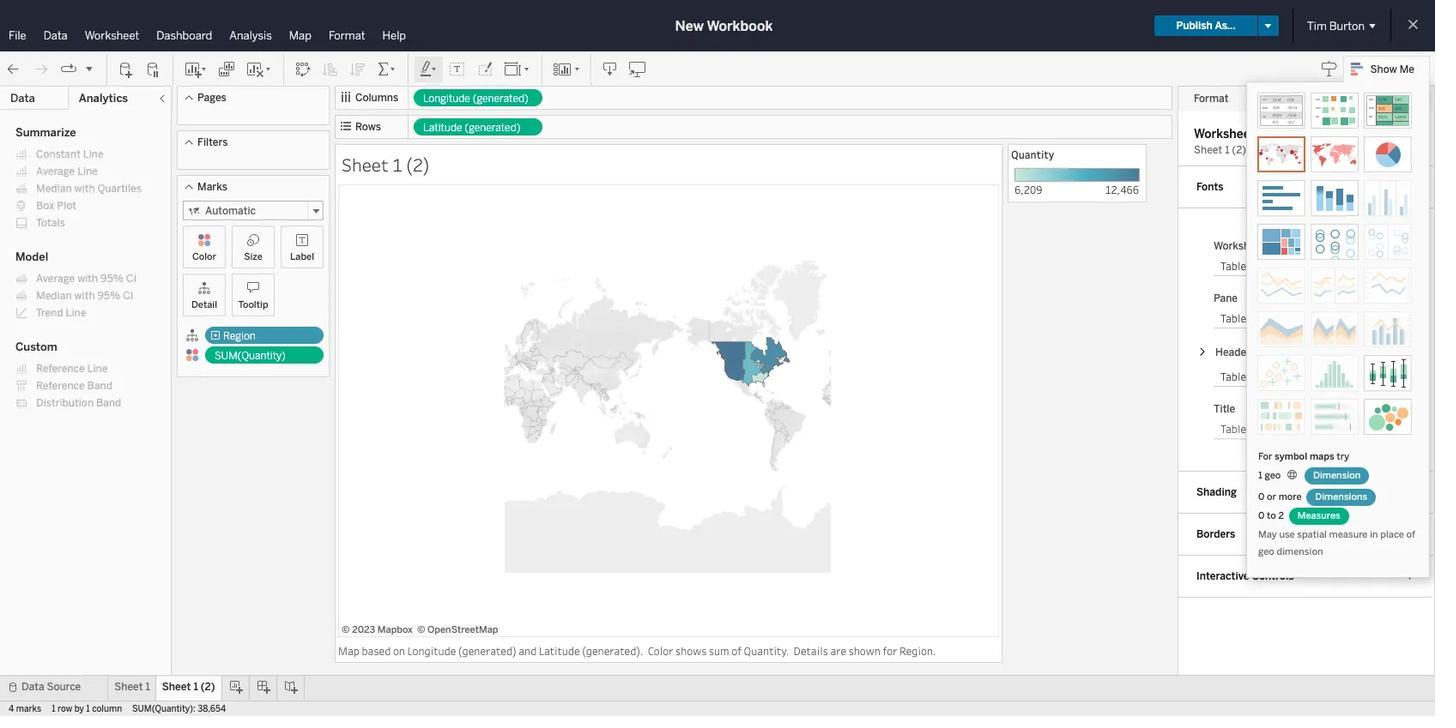 Task type: describe. For each thing, give the bounding box(es) containing it.
2 vertical spatial data
[[21, 682, 44, 694]]

0 or more
[[1259, 492, 1304, 503]]

(generated).
[[582, 645, 643, 658]]

dashboard
[[156, 29, 212, 42]]

source
[[47, 682, 81, 694]]

95% for average with 95% ci
[[101, 273, 124, 285]]

new worksheet image
[[184, 61, 208, 78]]

6,209
[[1015, 183, 1043, 197]]

2 © from the left
[[417, 625, 425, 636]]

with for median with 95% ci
[[74, 290, 95, 302]]

model
[[15, 251, 48, 264]]

are
[[831, 645, 847, 658]]

© 2023 mapbox link
[[342, 625, 413, 636]]

to
[[1267, 511, 1276, 522]]

redo image
[[33, 61, 50, 78]]

4
[[9, 705, 14, 715]]

fonts button
[[1178, 165, 1434, 208]]

totals
[[36, 217, 65, 229]]

1 vertical spatial sheet 1 (2)
[[162, 682, 215, 694]]

map based on longitude (generated) and latitude (generated).  color shows sum of quantity.  details are shown for region.
[[338, 645, 936, 658]]

(generated) for latitude (generated)
[[465, 122, 521, 134]]

publish as... button
[[1155, 15, 1258, 36]]

1 horizontal spatial (2)
[[406, 153, 430, 177]]

on
[[393, 645, 405, 658]]

sheet up the column
[[114, 682, 143, 694]]

measure
[[1330, 530, 1368, 541]]

with for median with quartiles
[[74, 183, 95, 195]]

box
[[36, 200, 54, 212]]

38,654
[[198, 705, 226, 715]]

of inside may use spatial measure in place of geo dimension
[[1407, 530, 1416, 541]]

summarize
[[15, 126, 76, 139]]

columns
[[355, 92, 399, 104]]

average with 95% ci
[[36, 273, 137, 285]]

maps
[[1310, 452, 1335, 463]]

sheet 1
[[114, 682, 150, 694]]

sheet inside the worksheet sheet 1 (2)
[[1194, 144, 1223, 156]]

tim
[[1307, 19, 1327, 32]]

trend
[[36, 307, 63, 319]]

0 horizontal spatial format
[[329, 29, 365, 42]]

1 vertical spatial latitude
[[539, 645, 580, 658]]

mapbox
[[378, 625, 413, 636]]

data guide image
[[1321, 60, 1338, 77]]

band for reference band
[[87, 380, 112, 392]]

show me button
[[1343, 56, 1430, 82]]

show/hide cards image
[[553, 61, 580, 78]]

0 vertical spatial color
[[192, 252, 216, 263]]

workbook
[[707, 18, 773, 34]]

map for map based on longitude (generated) and latitude (generated).  color shows sum of quantity.  details are shown for region.
[[338, 645, 360, 658]]

fit image
[[504, 61, 531, 78]]

column
[[92, 705, 122, 715]]

recommended image
[[1258, 137, 1306, 173]]

95% for median with 95% ci
[[97, 290, 121, 302]]

1 geo
[[1259, 470, 1284, 482]]

details
[[794, 645, 828, 658]]

and
[[519, 645, 537, 658]]

use
[[1280, 530, 1295, 541]]

distribution
[[36, 397, 94, 410]]

clear sheet image
[[246, 61, 273, 78]]

marks
[[197, 181, 227, 193]]

average for average with 95% ci
[[36, 273, 75, 285]]

as...
[[1215, 20, 1236, 32]]

swap rows and columns image
[[294, 61, 312, 78]]

in
[[1370, 530, 1378, 541]]

© openstreetmap link
[[417, 625, 498, 636]]

detail
[[191, 300, 217, 311]]

size
[[244, 252, 263, 263]]

0 horizontal spatial (2)
[[201, 682, 215, 694]]

place
[[1381, 530, 1404, 541]]

help
[[383, 29, 406, 42]]

1 vertical spatial longitude
[[407, 645, 456, 658]]

sum
[[709, 645, 729, 658]]

custom
[[15, 341, 57, 354]]

2
[[1279, 511, 1284, 522]]

median for median with quartiles
[[36, 183, 72, 195]]

2 vertical spatial worksheet
[[1214, 240, 1266, 252]]

average for average line
[[36, 166, 75, 178]]

band for distribution band
[[96, 397, 121, 410]]

0 vertical spatial sheet 1 (2)
[[342, 153, 430, 177]]

geo inside may use spatial measure in place of geo dimension
[[1259, 547, 1275, 558]]

analytics
[[79, 92, 128, 105]]

line for constant line
[[83, 149, 104, 161]]

0 vertical spatial latitude
[[423, 122, 462, 134]]

0 for 0 to 2
[[1259, 511, 1265, 522]]

1 horizontal spatial format
[[1194, 93, 1229, 105]]

constant line
[[36, 149, 104, 161]]

sum(quantity): 38,654
[[132, 705, 226, 715]]

region
[[223, 331, 256, 343]]

pane
[[1214, 293, 1238, 305]]

quantity.
[[744, 645, 789, 658]]

sort descending image
[[349, 61, 367, 78]]

duplicate image
[[218, 61, 235, 78]]

1 inside the worksheet sheet 1 (2)
[[1225, 144, 1230, 156]]

shows
[[676, 645, 707, 658]]

title
[[1214, 403, 1236, 415]]

new data source image
[[118, 61, 135, 78]]

1 vertical spatial data
[[10, 92, 35, 105]]

new workbook
[[675, 18, 773, 34]]

reference line
[[36, 363, 108, 375]]

sum(quantity)
[[215, 350, 286, 362]]

quantity
[[1011, 148, 1054, 161]]

filters
[[197, 137, 228, 149]]

dimension
[[1277, 547, 1323, 558]]

1 vertical spatial worksheet
[[1194, 127, 1255, 141]]



Task type: locate. For each thing, give the bounding box(es) containing it.
replay animation image
[[60, 61, 77, 78]]

for symbol maps try
[[1259, 452, 1350, 463]]

latitude (generated)
[[423, 122, 521, 134]]

line up 'reference band'
[[87, 363, 108, 375]]

4 marks
[[9, 705, 41, 715]]

0
[[1259, 492, 1265, 503], [1259, 511, 1265, 522]]

1 left row
[[52, 705, 55, 715]]

color
[[192, 252, 216, 263], [648, 645, 673, 658]]

median up box plot
[[36, 183, 72, 195]]

0 vertical spatial with
[[74, 183, 95, 195]]

distribution band
[[36, 397, 121, 410]]

reference for reference band
[[36, 380, 85, 392]]

region.
[[900, 645, 936, 658]]

color left shows
[[648, 645, 673, 658]]

pages
[[197, 92, 226, 104]]

burton
[[1330, 19, 1365, 32]]

0 vertical spatial of
[[1407, 530, 1416, 541]]

longitude down show mark labels image
[[423, 93, 470, 105]]

2 vertical spatial (generated)
[[458, 645, 517, 658]]

ci up the median with 95% ci
[[126, 273, 137, 285]]

color up the detail
[[192, 252, 216, 263]]

median for median with 95% ci
[[36, 290, 72, 302]]

longitude down © 2023 mapbox © openstreetmap
[[407, 645, 456, 658]]

sum(quantity):
[[132, 705, 196, 715]]

line up median with quartiles
[[77, 166, 98, 178]]

0 vertical spatial band
[[87, 380, 112, 392]]

(2)
[[1232, 144, 1247, 156], [406, 153, 430, 177], [201, 682, 215, 694]]

0 vertical spatial worksheet
[[85, 29, 139, 42]]

collapse image
[[157, 94, 167, 104]]

map
[[289, 29, 312, 42], [338, 645, 360, 658]]

1 vertical spatial (generated)
[[465, 122, 521, 134]]

0 vertical spatial reference
[[36, 363, 85, 375]]

ci down average with 95% ci
[[123, 290, 133, 302]]

1 average from the top
[[36, 166, 75, 178]]

tim burton
[[1307, 19, 1365, 32]]

1 reference from the top
[[36, 363, 85, 375]]

1 horizontal spatial map
[[338, 645, 360, 658]]

publish as...
[[1177, 20, 1236, 32]]

ci for average with 95% ci
[[126, 273, 137, 285]]

1 vertical spatial format
[[1194, 93, 1229, 105]]

0 for 0 or more
[[1259, 492, 1265, 503]]

with down average with 95% ci
[[74, 290, 95, 302]]

12,466
[[1105, 183, 1139, 197]]

0 horizontal spatial color
[[192, 252, 216, 263]]

map up swap rows and columns icon
[[289, 29, 312, 42]]

© left 2023
[[342, 625, 350, 636]]

0 vertical spatial ci
[[126, 273, 137, 285]]

quartiles
[[97, 183, 142, 195]]

reference band
[[36, 380, 112, 392]]

dimension
[[1314, 470, 1361, 482]]

1 vertical spatial 95%
[[97, 290, 121, 302]]

analysis
[[229, 29, 272, 42]]

95% up the median with 95% ci
[[101, 273, 124, 285]]

with up the median with 95% ci
[[77, 273, 98, 285]]

0 vertical spatial 95%
[[101, 273, 124, 285]]

1 vertical spatial reference
[[36, 380, 85, 392]]

for
[[883, 645, 897, 658]]

median
[[36, 183, 72, 195], [36, 290, 72, 302]]

95% down average with 95% ci
[[97, 290, 121, 302]]

map for map
[[289, 29, 312, 42]]

plot
[[57, 200, 76, 212]]

© 2023 mapbox © openstreetmap
[[342, 625, 498, 636]]

data
[[44, 29, 68, 42], [10, 92, 35, 105], [21, 682, 44, 694]]

0 vertical spatial format
[[329, 29, 365, 42]]

1 vertical spatial average
[[36, 273, 75, 285]]

0 left or
[[1259, 492, 1265, 503]]

(2) up 38,654
[[201, 682, 215, 694]]

(generated) down format workbook 'icon' on the top left of page
[[473, 93, 529, 105]]

1 vertical spatial geo
[[1259, 547, 1275, 558]]

1 up sum(quantity):
[[145, 682, 150, 694]]

0 vertical spatial median
[[36, 183, 72, 195]]

1 horizontal spatial color
[[648, 645, 673, 658]]

sheet 1 (2) down rows
[[342, 153, 430, 177]]

show me
[[1371, 64, 1415, 76]]

sort ascending image
[[322, 61, 339, 78]]

1 up 38,654
[[194, 682, 198, 694]]

0 horizontal spatial of
[[732, 645, 742, 658]]

row
[[58, 705, 72, 715]]

sheet down rows
[[342, 153, 389, 177]]

0 left to
[[1259, 511, 1265, 522]]

2 0 from the top
[[1259, 511, 1265, 522]]

fonts
[[1197, 181, 1224, 193]]

data source
[[21, 682, 81, 694]]

1 horizontal spatial latitude
[[539, 645, 580, 658]]

1 vertical spatial map
[[338, 645, 360, 658]]

2 average from the top
[[36, 273, 75, 285]]

1 vertical spatial median
[[36, 290, 72, 302]]

ci
[[126, 273, 137, 285], [123, 290, 133, 302]]

reference for reference line
[[36, 363, 85, 375]]

average line
[[36, 166, 98, 178]]

worksheet sheet 1 (2)
[[1194, 127, 1255, 156]]

0 horizontal spatial map
[[289, 29, 312, 42]]

label
[[290, 252, 314, 263]]

new
[[675, 18, 704, 34]]

1 vertical spatial of
[[732, 645, 742, 658]]

geo down may
[[1259, 547, 1275, 558]]

1 down columns
[[392, 153, 403, 177]]

1 horizontal spatial of
[[1407, 530, 1416, 541]]

data up the marks
[[21, 682, 44, 694]]

worksheet up new data source icon on the top
[[85, 29, 139, 42]]

2 vertical spatial with
[[74, 290, 95, 302]]

band down 'reference band'
[[96, 397, 121, 410]]

(generated) down openstreetmap
[[458, 645, 517, 658]]

box plot
[[36, 200, 76, 212]]

longitude (generated)
[[423, 93, 529, 105]]

median up trend
[[36, 290, 72, 302]]

worksheet
[[85, 29, 139, 42], [1194, 127, 1255, 141], [1214, 240, 1266, 252]]

(generated) down longitude (generated)
[[465, 122, 521, 134]]

median with quartiles
[[36, 183, 142, 195]]

0 horizontal spatial ©
[[342, 625, 350, 636]]

download image
[[602, 61, 619, 78]]

constant
[[36, 149, 81, 161]]

latitude down longitude (generated)
[[423, 122, 462, 134]]

0 vertical spatial longitude
[[423, 93, 470, 105]]

(2) left recommended image
[[1232, 144, 1247, 156]]

(2) inside the worksheet sheet 1 (2)
[[1232, 144, 1247, 156]]

1 vertical spatial 0
[[1259, 511, 1265, 522]]

with down average line
[[74, 183, 95, 195]]

geo
[[1265, 470, 1281, 482], [1259, 547, 1275, 558]]

longitude
[[423, 93, 470, 105], [407, 645, 456, 658]]

ci for median with 95% ci
[[123, 290, 133, 302]]

totals image
[[377, 61, 397, 78]]

1 horizontal spatial sheet 1 (2)
[[342, 153, 430, 177]]

(generated) for longitude (generated)
[[473, 93, 529, 105]]

sheet 1 (2)
[[342, 153, 430, 177], [162, 682, 215, 694]]

worksheet up "fonts"
[[1194, 127, 1255, 141]]

line up average line
[[83, 149, 104, 161]]

band
[[87, 380, 112, 392], [96, 397, 121, 410]]

line for average line
[[77, 166, 98, 178]]

average down the model
[[36, 273, 75, 285]]

© right the mapbox
[[417, 625, 425, 636]]

©
[[342, 625, 350, 636], [417, 625, 425, 636]]

openstreetmap
[[428, 625, 498, 636]]

tooltip
[[238, 300, 268, 311]]

1 vertical spatial with
[[77, 273, 98, 285]]

marks
[[16, 705, 41, 715]]

1 0 from the top
[[1259, 492, 1265, 503]]

line for trend line
[[66, 307, 86, 319]]

1 down for
[[1259, 470, 1263, 482]]

1 vertical spatial band
[[96, 397, 121, 410]]

data up replay animation image
[[44, 29, 68, 42]]

format workbook image
[[476, 61, 494, 78]]

0 vertical spatial map
[[289, 29, 312, 42]]

or
[[1267, 492, 1277, 503]]

measures
[[1298, 511, 1341, 522]]

reference up the distribution
[[36, 380, 85, 392]]

0 vertical spatial 0
[[1259, 492, 1265, 503]]

line down the median with 95% ci
[[66, 307, 86, 319]]

format up "sort descending" icon
[[329, 29, 365, 42]]

sheet up sum(quantity): 38,654
[[162, 682, 191, 694]]

1 median from the top
[[36, 183, 72, 195]]

0 vertical spatial average
[[36, 166, 75, 178]]

latitude
[[423, 122, 462, 134], [539, 645, 580, 658]]

dimensions
[[1316, 492, 1368, 503]]

2 median from the top
[[36, 290, 72, 302]]

2 reference from the top
[[36, 380, 85, 392]]

line for reference line
[[87, 363, 108, 375]]

0 vertical spatial geo
[[1265, 470, 1281, 482]]

symbol
[[1275, 452, 1308, 463]]

more
[[1279, 492, 1302, 503]]

1 left recommended image
[[1225, 144, 1230, 156]]

pause auto updates image
[[145, 61, 162, 78]]

1 © from the left
[[342, 625, 350, 636]]

reference up 'reference band'
[[36, 363, 85, 375]]

of right sum at the bottom
[[732, 645, 742, 658]]

by
[[74, 705, 84, 715]]

0 to 2
[[1259, 511, 1287, 522]]

average down "constant"
[[36, 166, 75, 178]]

1 vertical spatial color
[[648, 645, 673, 658]]

file
[[9, 29, 26, 42]]

sheet 1 (2) up sum(quantity): 38,654
[[162, 682, 215, 694]]

0 vertical spatial (generated)
[[473, 93, 529, 105]]

may
[[1259, 530, 1277, 541]]

map down 2023
[[338, 645, 360, 658]]

replay animation image
[[84, 63, 94, 73]]

reference
[[36, 363, 85, 375], [36, 380, 85, 392]]

0 vertical spatial data
[[44, 29, 68, 42]]

shown
[[849, 645, 881, 658]]

95%
[[101, 273, 124, 285], [97, 290, 121, 302]]

try
[[1337, 452, 1350, 463]]

undo image
[[5, 61, 22, 78]]

publish
[[1177, 20, 1213, 32]]

trend line
[[36, 307, 86, 319]]

show
[[1371, 64, 1397, 76]]

0 horizontal spatial latitude
[[423, 122, 462, 134]]

2 horizontal spatial (2)
[[1232, 144, 1247, 156]]

1 row by 1 column
[[52, 705, 122, 715]]

of right place
[[1407, 530, 1416, 541]]

(2) down 'latitude (generated)'
[[406, 153, 430, 177]]

publish your workbook to edit in tableau desktop image
[[629, 61, 646, 78]]

highlight image
[[419, 61, 439, 78]]

median with 95% ci
[[36, 290, 133, 302]]

show mark labels image
[[449, 61, 466, 78]]

with for average with 95% ci
[[77, 273, 98, 285]]

sheet up "fonts"
[[1194, 144, 1223, 156]]

latitude right and
[[539, 645, 580, 658]]

band up distribution band
[[87, 380, 112, 392]]

marks. press enter to open the view data window.. use arrow keys to navigate data visualization elements. image
[[338, 185, 999, 638]]

geo down for
[[1265, 470, 1281, 482]]

0 horizontal spatial sheet 1 (2)
[[162, 682, 215, 694]]

1 vertical spatial ci
[[123, 290, 133, 302]]

2023
[[352, 625, 375, 636]]

1 right by
[[86, 705, 90, 715]]

rows
[[355, 121, 381, 133]]

1 horizontal spatial ©
[[417, 625, 425, 636]]

spatial
[[1298, 530, 1327, 541]]

with
[[74, 183, 95, 195], [77, 273, 98, 285], [74, 290, 95, 302]]

worksheet up pane
[[1214, 240, 1266, 252]]

format up the worksheet sheet 1 (2)
[[1194, 93, 1229, 105]]

data down the undo image
[[10, 92, 35, 105]]



Task type: vqa. For each thing, say whether or not it's contained in the screenshot.
Worksheet Sheet 1 (2)
yes



